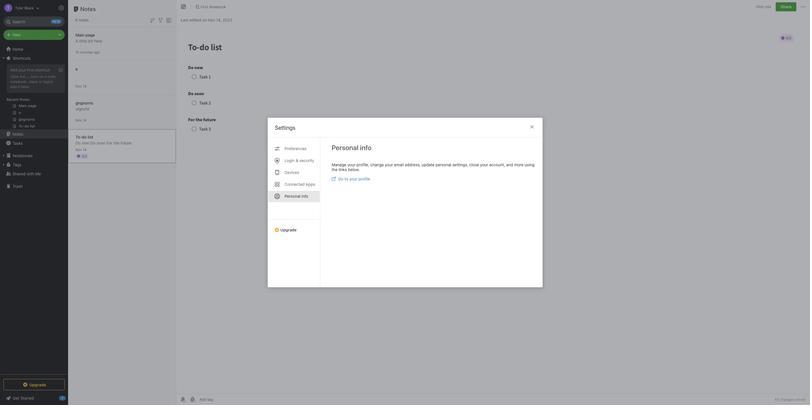 Task type: locate. For each thing, give the bounding box(es) containing it.
email
[[394, 163, 404, 167]]

1 nov 14 from the top
[[75, 84, 87, 88]]

notebook,
[[10, 79, 27, 84]]

1 horizontal spatial the
[[114, 141, 120, 145]]

the
[[20, 74, 25, 79], [114, 141, 120, 145], [332, 167, 338, 172]]

0 horizontal spatial personal info
[[284, 194, 308, 199]]

0 vertical spatial nov 14
[[75, 84, 87, 88]]

0 horizontal spatial upgrade button
[[3, 380, 65, 391]]

0 horizontal spatial to
[[50, 79, 53, 84]]

tags button
[[0, 160, 68, 169]]

14 up gngnsrns
[[83, 84, 87, 88]]

1 horizontal spatial upgrade
[[280, 228, 296, 233]]

nov left 14,
[[208, 17, 215, 22]]

main
[[75, 32, 85, 37]]

to-do list
[[75, 135, 93, 139]]

tab list
[[268, 138, 320, 288]]

add a reminder image
[[180, 397, 186, 404]]

14 down sfgnsfd
[[83, 118, 87, 122]]

2 vertical spatial 14
[[83, 148, 87, 152]]

14
[[83, 84, 87, 88], [83, 118, 87, 122], [83, 148, 87, 152]]

first
[[27, 68, 34, 72]]

0 vertical spatial info
[[360, 144, 371, 152]]

1 vertical spatial notes
[[20, 97, 30, 102]]

Note Editor text field
[[176, 27, 810, 394]]

1 vertical spatial personal
[[284, 194, 300, 199]]

0 vertical spatial upgrade
[[280, 228, 296, 233]]

manage
[[332, 163, 346, 167]]

tasks
[[12, 141, 23, 146]]

more
[[514, 163, 523, 167]]

1 horizontal spatial personal
[[332, 144, 358, 152]]

1 vertical spatial nov 14
[[75, 118, 87, 122]]

1 vertical spatial 14
[[83, 118, 87, 122]]

...
[[26, 74, 30, 79]]

0 horizontal spatial do
[[75, 141, 81, 145]]

nov
[[208, 17, 215, 22], [75, 84, 82, 88], [75, 118, 82, 122], [75, 148, 82, 152]]

personal inside 'tab list'
[[284, 194, 300, 199]]

personal up manage
[[332, 144, 358, 152]]

0 horizontal spatial the
[[20, 74, 25, 79]]

0 vertical spatial personal
[[332, 144, 358, 152]]

the left links
[[332, 167, 338, 172]]

personal info down connected
[[284, 194, 308, 199]]

personal info up profile,
[[332, 144, 371, 152]]

first notebook button
[[194, 3, 228, 11]]

1 14 from the top
[[83, 84, 87, 88]]

page
[[86, 32, 95, 37]]

3 14 from the top
[[83, 148, 87, 152]]

add
[[10, 85, 17, 89]]

notes link
[[0, 130, 68, 139]]

14 up 0/3
[[83, 148, 87, 152]]

1 horizontal spatial upgrade button
[[268, 220, 320, 235]]

links
[[339, 167, 347, 172]]

upgrade button
[[268, 220, 320, 235], [3, 380, 65, 391]]

2 vertical spatial the
[[332, 167, 338, 172]]

0 vertical spatial the
[[20, 74, 25, 79]]

10
[[75, 50, 79, 54]]

info inside 'tab list'
[[301, 194, 308, 199]]

notes up the notes
[[80, 6, 96, 12]]

nov 14 down sfgnsfd
[[75, 118, 87, 122]]

account,
[[489, 163, 505, 167]]

nov inside "note window" element
[[208, 17, 215, 22]]

shortcuts button
[[0, 54, 68, 63]]

1 vertical spatial upgrade button
[[3, 380, 65, 391]]

shared with me link
[[0, 169, 68, 178]]

icon
[[31, 74, 38, 79]]

close image
[[529, 124, 535, 131]]

on left a
[[39, 74, 44, 79]]

icon on a note, notebook, stack or tag to add it here.
[[10, 74, 56, 89]]

upgrade inside 'tab list'
[[280, 228, 296, 233]]

to
[[50, 79, 53, 84], [344, 177, 348, 182]]

notes inside note list element
[[80, 6, 96, 12]]

manage your profile, change your email address, update personal settings, close your account, and more using the links below.
[[332, 163, 534, 172]]

close
[[469, 163, 479, 167]]

1 horizontal spatial personal info
[[332, 144, 371, 152]]

3 nov 14 from the top
[[75, 148, 87, 152]]

0 vertical spatial upgrade button
[[268, 220, 320, 235]]

info down connected apps
[[301, 194, 308, 199]]

the right for
[[114, 141, 120, 145]]

nov 14 up gngnsrns
[[75, 84, 87, 88]]

1 horizontal spatial on
[[202, 17, 207, 22]]

None search field
[[7, 16, 61, 27]]

address,
[[405, 163, 421, 167]]

expand notebooks image
[[1, 154, 6, 158]]

0 horizontal spatial upgrade
[[29, 383, 46, 388]]

add
[[10, 68, 17, 72]]

shortcuts
[[13, 56, 31, 61]]

to down note,
[[50, 79, 53, 84]]

last edited on nov 14, 2023
[[181, 17, 232, 22]]

your down below.
[[349, 177, 357, 182]]

0 horizontal spatial info
[[301, 194, 308, 199]]

1 vertical spatial personal info
[[284, 194, 308, 199]]

settings
[[275, 125, 295, 131]]

settings image
[[58, 5, 65, 11]]

to-
[[75, 135, 82, 139]]

info up profile,
[[360, 144, 371, 152]]

only
[[756, 4, 764, 9]]

2 nov 14 from the top
[[75, 118, 87, 122]]

personal down connected
[[284, 194, 300, 199]]

1 horizontal spatial to
[[344, 177, 348, 182]]

the left ...
[[20, 74, 25, 79]]

profile,
[[356, 163, 369, 167]]

on
[[202, 17, 207, 22], [39, 74, 44, 79]]

personal
[[332, 144, 358, 152], [284, 194, 300, 199]]

minutes
[[80, 50, 93, 54]]

your right "close"
[[480, 163, 488, 167]]

nov 14 up 0/3
[[75, 148, 87, 152]]

go to your profile
[[338, 177, 370, 182]]

2 horizontal spatial the
[[332, 167, 338, 172]]

1 vertical spatial the
[[114, 141, 120, 145]]

1 vertical spatial on
[[39, 74, 44, 79]]

0 vertical spatial 14
[[83, 84, 87, 88]]

trash
[[12, 184, 23, 189]]

a
[[75, 38, 78, 43]]

e
[[75, 67, 78, 71]]

group
[[0, 63, 68, 132]]

1 horizontal spatial info
[[360, 144, 371, 152]]

0 vertical spatial personal info
[[332, 144, 371, 152]]

personal info inside 'tab list'
[[284, 194, 308, 199]]

to right go
[[344, 177, 348, 182]]

your
[[18, 68, 26, 72], [347, 163, 355, 167], [385, 163, 393, 167], [480, 163, 488, 167], [349, 177, 357, 182]]

apps
[[306, 182, 315, 187]]

1 vertical spatial upgrade
[[29, 383, 46, 388]]

preferences
[[284, 146, 306, 151]]

soon
[[97, 141, 105, 145]]

2 do from the left
[[90, 141, 95, 145]]

tree containing home
[[0, 45, 68, 375]]

ago
[[94, 50, 100, 54]]

nov 14
[[75, 84, 87, 88], [75, 118, 87, 122], [75, 148, 87, 152]]

1 do from the left
[[75, 141, 81, 145]]

2 vertical spatial nov 14
[[75, 148, 87, 152]]

on right edited
[[202, 17, 207, 22]]

2 14 from the top
[[83, 118, 87, 122]]

notes right recent
[[20, 97, 30, 102]]

gngnsrns
[[75, 101, 93, 105]]

0 horizontal spatial on
[[39, 74, 44, 79]]

expand note image
[[180, 3, 187, 10]]

notes inside group
[[20, 97, 30, 102]]

expand tags image
[[1, 163, 6, 167]]

recent
[[7, 97, 19, 102]]

2 vertical spatial notes
[[12, 132, 23, 137]]

1 vertical spatial info
[[301, 194, 308, 199]]

gngnsrns sfgnsfd
[[75, 101, 93, 111]]

0 vertical spatial to
[[50, 79, 53, 84]]

do down "list"
[[90, 141, 95, 145]]

1 horizontal spatial do
[[90, 141, 95, 145]]

do down to-
[[75, 141, 81, 145]]

all
[[775, 398, 779, 402]]

the inside manage your profile, change your email address, update personal settings, close your account, and more using the links below.
[[332, 167, 338, 172]]

0 vertical spatial notes
[[80, 6, 96, 12]]

home
[[12, 47, 23, 52]]

notes up tasks
[[12, 132, 23, 137]]

2023
[[223, 17, 232, 22]]

0 horizontal spatial personal
[[284, 194, 300, 199]]

0 vertical spatial on
[[202, 17, 207, 22]]

nov 14 for gngnsrns
[[75, 118, 87, 122]]

tree
[[0, 45, 68, 375]]



Task type: vqa. For each thing, say whether or not it's contained in the screenshot.
Click to collapse image
no



Task type: describe. For each thing, give the bounding box(es) containing it.
edited
[[190, 17, 201, 22]]

saved
[[796, 398, 806, 402]]

trash link
[[0, 182, 68, 191]]

stack
[[29, 79, 38, 84]]

notebooks link
[[0, 151, 68, 160]]

note list element
[[68, 0, 176, 406]]

with
[[27, 172, 34, 176]]

notes
[[79, 18, 89, 22]]

first
[[201, 4, 208, 9]]

tab list containing preferences
[[268, 138, 320, 288]]

update
[[422, 163, 434, 167]]

changes
[[780, 398, 795, 402]]

nov down the e
[[75, 84, 82, 88]]

14,
[[216, 17, 222, 22]]

the inside note list element
[[114, 141, 120, 145]]

recent notes
[[7, 97, 30, 102]]

tags
[[13, 162, 21, 167]]

on inside icon on a note, notebook, stack or tag to add it here.
[[39, 74, 44, 79]]

last
[[181, 17, 189, 22]]

4 notes
[[75, 18, 89, 22]]

and
[[506, 163, 513, 167]]

now
[[82, 141, 89, 145]]

or
[[39, 79, 42, 84]]

future
[[121, 141, 132, 145]]

click
[[10, 74, 19, 79]]

nov 14 for e
[[75, 84, 87, 88]]

notebooks
[[13, 153, 33, 158]]

go to your profile button
[[332, 177, 370, 182]]

share button
[[776, 2, 797, 11]]

share
[[781, 4, 792, 9]]

do now do soon for the future
[[75, 141, 132, 145]]

below.
[[348, 167, 360, 172]]

upgrade button inside 'tab list'
[[268, 220, 320, 235]]

little
[[79, 38, 87, 43]]

list
[[88, 135, 93, 139]]

Search text field
[[7, 16, 61, 27]]

here.
[[21, 85, 30, 89]]

to inside icon on a note, notebook, stack or tag to add it here.
[[50, 79, 53, 84]]

4
[[75, 18, 77, 22]]

connected apps
[[284, 182, 315, 187]]

login & security
[[284, 158, 314, 163]]

14 for gngnsrns
[[83, 118, 87, 122]]

change
[[370, 163, 384, 167]]

tag
[[43, 79, 49, 84]]

go
[[338, 177, 343, 182]]

settings,
[[452, 163, 468, 167]]

only you
[[756, 4, 771, 9]]

note window element
[[176, 0, 810, 406]]

using
[[524, 163, 534, 167]]

your left email
[[385, 163, 393, 167]]

your right links
[[347, 163, 355, 167]]

shortcut
[[35, 68, 50, 72]]

a
[[45, 74, 47, 79]]

for
[[107, 141, 113, 145]]

add tag image
[[189, 397, 196, 404]]

all changes saved
[[775, 398, 806, 402]]

bit
[[88, 38, 93, 43]]

your up the click the ... at the top of page
[[18, 68, 26, 72]]

group containing add your first shortcut
[[0, 63, 68, 132]]

first notebook
[[201, 4, 226, 9]]

home link
[[0, 45, 68, 54]]

do
[[82, 135, 87, 139]]

security
[[299, 158, 314, 163]]

devices
[[284, 170, 299, 175]]

profile
[[358, 177, 370, 182]]

click the ...
[[10, 74, 30, 79]]

tasks button
[[0, 139, 68, 148]]

connected
[[284, 182, 305, 187]]

on inside "note window" element
[[202, 17, 207, 22]]

new button
[[3, 30, 65, 40]]

me
[[35, 172, 41, 176]]

0/3
[[82, 154, 87, 158]]

note,
[[48, 74, 56, 79]]

add your first shortcut
[[10, 68, 50, 72]]

shared with me
[[12, 172, 41, 176]]

new
[[12, 32, 21, 37]]

14 for e
[[83, 84, 87, 88]]

personal
[[435, 163, 451, 167]]

you
[[765, 4, 771, 9]]

it
[[18, 85, 20, 89]]

sfgnsfd
[[75, 107, 89, 111]]

here
[[94, 38, 102, 43]]

login
[[284, 158, 295, 163]]

1 vertical spatial to
[[344, 177, 348, 182]]

main page a little bit here
[[75, 32, 102, 43]]

shared
[[12, 172, 25, 176]]

nov down sfgnsfd
[[75, 118, 82, 122]]

nov up 0/3
[[75, 148, 82, 152]]

notebook
[[209, 4, 226, 9]]



